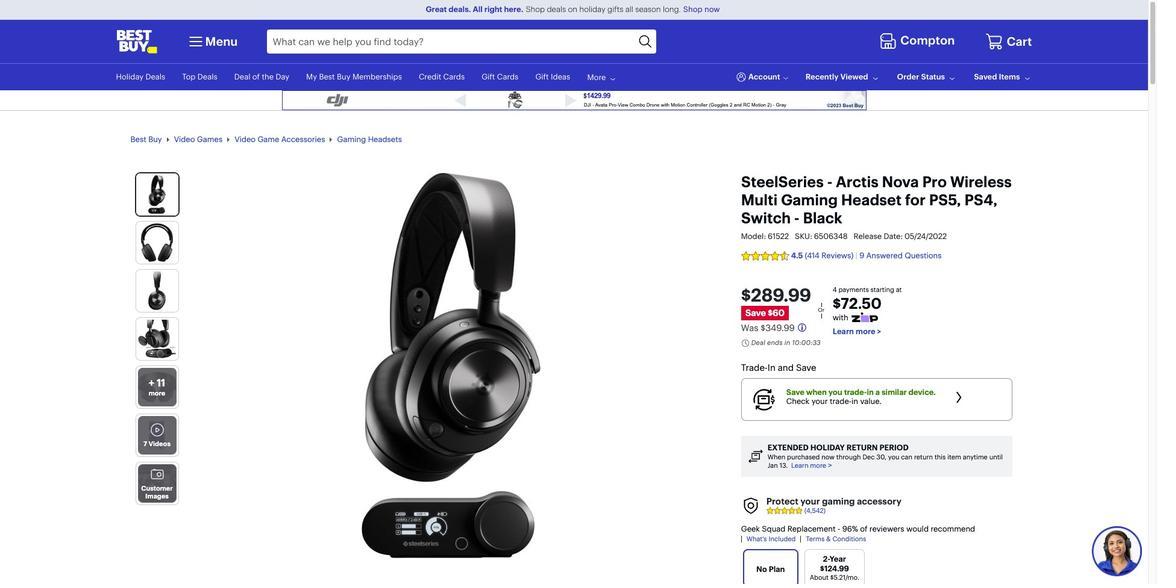 Task type: locate. For each thing, give the bounding box(es) containing it.
trade-
[[741, 362, 768, 374]]

what's
[[747, 535, 767, 543]]

purchased
[[787, 454, 820, 462]]

0 horizontal spatial shop
[[526, 4, 545, 14]]

1 vertical spatial learn
[[791, 461, 809, 470]]

0 horizontal spatial cards
[[443, 71, 465, 81]]

your up replacement
[[801, 496, 820, 507]]

headset
[[841, 191, 902, 209]]

you inside 'when purchased now through dec 30, you can return this item anytime until jan 13.'
[[888, 454, 900, 462]]

save inside save when you trade-in a similar device. check your trade-in value.
[[787, 387, 805, 397]]

1 video from the left
[[174, 134, 195, 144]]

protect
[[767, 496, 799, 507]]

: left 61522
[[764, 232, 766, 241]]

0 vertical spatial learn
[[833, 327, 854, 336]]

nova
[[882, 173, 919, 191]]

compton
[[901, 33, 955, 48]]

1 horizontal spatial you
[[888, 454, 900, 462]]

(4,542)
[[805, 507, 826, 515]]

trade-
[[844, 387, 867, 397], [830, 397, 852, 407]]

- up terms & conditions at the right bottom of the page
[[838, 524, 840, 534]]

9
[[860, 251, 865, 260]]

more for learn more >
[[856, 327, 876, 336]]

learn down extended
[[791, 461, 809, 470]]

steelseries - arctis nova pro wireless multi gaming headset for ps5, ps4, switch - black model : 61522 sku : 6506348 release date : 05/24/2022
[[741, 173, 1012, 241]]

ps4,
[[965, 191, 998, 209]]

video for video games
[[174, 134, 195, 144]]

outlet
[[335, 81, 358, 91]]

video left the games
[[174, 134, 195, 144]]

1 horizontal spatial deals
[[198, 71, 217, 81]]

order status button
[[897, 71, 957, 82]]

4.5 (414 reviews)
[[791, 251, 854, 260]]

menu
[[205, 34, 238, 49]]

cards left gift ideas link at left
[[497, 71, 519, 81]]

cards right credit
[[443, 71, 465, 81]]

your inside save when you trade-in a similar device. check your trade-in value.
[[812, 397, 828, 407]]

0 horizontal spatial more
[[149, 389, 165, 398]]

deals right top
[[198, 71, 217, 81]]

in left the value.
[[852, 397, 858, 407]]

0 horizontal spatial learn
[[791, 461, 809, 470]]

deals left sells
[[146, 71, 165, 81]]

recommend
[[931, 524, 975, 534]]

in left 10
[[785, 339, 790, 347]]

1 vertical spatial -
[[794, 209, 800, 227]]

1 horizontal spatial video
[[235, 134, 256, 144]]

item
[[948, 454, 961, 462]]

1 horizontal spatial now
[[822, 454, 835, 462]]

gaming inside steelseries - arctis nova pro wireless multi gaming headset for ps5, ps4, switch - black model : 61522 sku : 6506348 release date : 05/24/2022
[[781, 191, 838, 209]]

no
[[757, 565, 767, 574]]

your right check on the bottom
[[812, 397, 828, 407]]

save
[[746, 307, 766, 319], [796, 362, 816, 374], [787, 387, 805, 397]]

0 horizontal spatial video
[[174, 134, 195, 144]]

what's included link
[[741, 535, 796, 543]]

more
[[587, 72, 606, 82]]

: down pricing information info icon
[[800, 339, 802, 347]]

protect your gaming accessory
[[767, 496, 902, 507]]

1 horizontal spatial cards
[[497, 71, 519, 81]]

2 horizontal spatial -
[[838, 524, 840, 534]]

1 horizontal spatial gift
[[536, 71, 549, 81]]

deal for deal of the day
[[234, 71, 250, 81]]

0 horizontal spatial you
[[829, 387, 843, 397]]

1 horizontal spatial in
[[852, 397, 858, 407]]

2 vertical spatial save
[[787, 387, 805, 397]]

0 horizontal spatial of
[[252, 71, 260, 81]]

0 horizontal spatial front zoom. steelseries - arctis nova pro wireless multi gaming headset for ps5, ps4, switch - black. image
[[148, 176, 166, 214]]

: right 10
[[811, 339, 813, 347]]

save left when
[[787, 387, 805, 397]]

1 vertical spatial save
[[796, 362, 816, 374]]

video games link
[[174, 134, 223, 144]]

save right and
[[796, 362, 816, 374]]

0 vertical spatial your
[[812, 397, 828, 407]]

front zoom. steelseries - arctis nova pro wireless multi gaming headset for ps5, ps4, switch - black. image
[[361, 173, 540, 559], [148, 176, 166, 214]]

holiday
[[116, 71, 143, 81]]

shop right long.
[[683, 4, 703, 14]]

deal
[[234, 71, 250, 81], [752, 339, 766, 347]]

0 horizontal spatial gift
[[482, 71, 495, 81]]

0 vertical spatial of
[[252, 71, 260, 81]]

gift left ideas
[[536, 71, 549, 81]]

gaming left headsets at the top left of page
[[337, 134, 366, 144]]

gaming headsets link
[[337, 134, 402, 144]]

trade- right when
[[830, 397, 852, 407]]

$289.99
[[741, 284, 811, 307]]

1 vertical spatial of
[[860, 524, 868, 534]]

1 horizontal spatial front zoom. steelseries - arctis nova pro wireless multi gaming headset for ps5, ps4, switch - black. image
[[361, 173, 540, 559]]

deal of the day
[[234, 71, 289, 81]]

st.
[[256, 81, 266, 91]]

0 vertical spatial now
[[705, 4, 720, 14]]

model
[[741, 232, 764, 241]]

1 horizontal spatial more
[[810, 461, 826, 470]]

1 vertical spatial gaming
[[781, 191, 838, 209]]

0 horizontal spatial in
[[785, 339, 790, 347]]

1 vertical spatial deal
[[752, 339, 766, 347]]

at
[[896, 286, 902, 294]]

you right when
[[829, 387, 843, 397]]

left zoom. steelseries - arctis nova pro wireless multi gaming headset for ps5, ps4, switch - black. image
[[148, 272, 166, 311]]

1 horizontal spatial deal
[[752, 339, 766, 347]]

1 horizontal spatial gaming
[[781, 191, 838, 209]]

1 vertical spatial you
[[888, 454, 900, 462]]

to
[[246, 81, 254, 91]]

gift for cards
[[482, 71, 495, 81]]

more up 7 videos button at the left bottom
[[149, 389, 165, 398]]

in left a
[[867, 387, 874, 397]]

9 answered questions link
[[860, 251, 942, 260]]

answered
[[867, 251, 903, 260]]

video game accessories link
[[235, 134, 325, 144]]

more left >
[[856, 327, 876, 336]]

0 vertical spatial deal
[[234, 71, 250, 81]]

can
[[901, 454, 913, 462]]

0 vertical spatial gaming
[[337, 134, 366, 144]]

geek squad replacement - 96% of reviewers would recommend what's included
[[741, 524, 975, 543]]

pro
[[923, 173, 947, 191]]

- inside geek squad replacement - 96% of reviewers would recommend what's included
[[838, 524, 840, 534]]

1 gift from the left
[[482, 71, 495, 81]]

deal ends in 10 : 00 : 33
[[752, 339, 821, 347]]

1 horizontal spatial learn
[[833, 327, 854, 336]]

ideas
[[551, 71, 570, 81]]

2 cards from the left
[[497, 71, 519, 81]]

0 vertical spatial more
[[856, 327, 876, 336]]

2 gift from the left
[[536, 71, 549, 81]]

6506348
[[814, 232, 848, 241]]

1 vertical spatial your
[[801, 496, 820, 507]]

: up (414
[[810, 232, 812, 241]]

0 horizontal spatial gaming
[[337, 134, 366, 144]]

0 horizontal spatial deals
[[146, 71, 165, 81]]

buy for best buy
[[148, 134, 162, 144]]

video games
[[174, 134, 223, 144]]

gift right "credit cards" link
[[482, 71, 495, 81]]

gaming up sku
[[781, 191, 838, 209]]

0 vertical spatial -
[[827, 173, 833, 191]]

video left game
[[235, 134, 256, 144]]

no plan
[[757, 565, 785, 574]]

items
[[999, 72, 1020, 81]]

pricing information info image
[[798, 324, 806, 332]]

0 horizontal spatial now
[[705, 4, 720, 14]]

reviews)
[[822, 251, 854, 260]]

trade- left a
[[844, 387, 867, 397]]

10
[[792, 339, 800, 347]]

2 vertical spatial more
[[810, 461, 826, 470]]

wireless
[[950, 173, 1012, 191]]

- up sku
[[794, 209, 800, 227]]

accessory
[[857, 496, 902, 507]]

0 horizontal spatial -
[[794, 209, 800, 227]]

cart icon image
[[986, 32, 1004, 50]]

and
[[778, 362, 794, 374]]

dec 30,
[[863, 454, 887, 462]]

all
[[473, 4, 483, 14]]

donate to st. jude link
[[218, 81, 285, 91]]

now right long.
[[705, 4, 720, 14]]

utility element
[[116, 64, 1032, 91]]

1 horizontal spatial of
[[860, 524, 868, 534]]

shop
[[526, 4, 545, 14], [683, 4, 703, 14]]

00
[[802, 339, 811, 347]]

Type to search. Navigate forward to hear suggestions text field
[[267, 29, 635, 53]]

1 cards from the left
[[443, 71, 465, 81]]

zip logo image
[[852, 313, 878, 322]]

learn for learn more >
[[833, 327, 854, 336]]

reviewers
[[870, 524, 905, 534]]

saved
[[974, 72, 997, 81]]

learn down with
[[833, 327, 854, 336]]

0 horizontal spatial deal
[[234, 71, 250, 81]]

1 vertical spatial now
[[822, 454, 835, 462]]

alt view zoom 12. steelseries - arctis nova pro wireless multi gaming headset for ps5, ps4, switch - black. image
[[138, 373, 176, 403]]

accessories
[[281, 134, 325, 144]]

terms & conditions link
[[801, 535, 866, 543]]

best buy link
[[131, 134, 162, 144]]

2 deals from the left
[[198, 71, 217, 81]]

more left ˃
[[810, 461, 826, 470]]

business
[[408, 81, 440, 91]]

bestbuy.com image
[[116, 29, 157, 53]]

4 payments starting at $72.50
[[833, 286, 902, 313]]

2 vertical spatial -
[[838, 524, 840, 534]]

deals for holiday deals
[[146, 71, 165, 81]]

recently viewed button
[[806, 71, 880, 82]]

now down holiday
[[822, 454, 835, 462]]

video
[[174, 134, 195, 144], [235, 134, 256, 144]]

about
[[810, 574, 829, 582]]

buy inside gift ideas yes, best buy sells that
[[150, 81, 164, 91]]

cards for credit cards
[[443, 71, 465, 81]]

1 vertical spatial more
[[149, 389, 165, 398]]

when
[[806, 387, 827, 397]]

sells
[[166, 81, 183, 91]]

angle zoom. steelseries - arctis nova pro wireless multi gaming headset for ps5, ps4, switch - black. image
[[141, 224, 173, 262]]

save up the was
[[746, 307, 766, 319]]

2 horizontal spatial more
[[856, 327, 876, 336]]

now inside 'when purchased now through dec 30, you can return this item anytime until jan 13.'
[[822, 454, 835, 462]]

0 vertical spatial save
[[746, 307, 766, 319]]

-
[[827, 173, 833, 191], [794, 209, 800, 227], [838, 524, 840, 534]]

best inside gift ideas yes, best buy sells that
[[133, 81, 148, 91]]

9 answered questions
[[860, 251, 942, 260]]

save for $60
[[746, 307, 766, 319]]

you down the period
[[888, 454, 900, 462]]

: up the 9 answered questions
[[901, 232, 903, 241]]

- left the 'arctis'
[[827, 173, 833, 191]]

customer images
[[141, 484, 173, 501]]

now
[[705, 4, 720, 14], [822, 454, 835, 462]]

1 deals from the left
[[146, 71, 165, 81]]

$349.99
[[761, 322, 795, 334]]

order status
[[897, 72, 945, 81]]

1 horizontal spatial -
[[827, 173, 833, 191]]

extended holiday return period heading
[[768, 443, 1006, 453]]

gift inside gift ideas yes, best buy sells that
[[536, 71, 549, 81]]

of inside geek squad replacement - 96% of reviewers would recommend what's included
[[860, 524, 868, 534]]

shop left deals
[[526, 4, 545, 14]]

2 video from the left
[[235, 134, 256, 144]]

ps5,
[[929, 191, 961, 209]]

1 horizontal spatial shop
[[683, 4, 703, 14]]

great
[[426, 4, 447, 14]]

questions
[[905, 251, 942, 260]]

0 vertical spatial you
[[829, 387, 843, 397]]

deal inside utility element
[[234, 71, 250, 81]]

period
[[880, 443, 909, 453]]

2 horizontal spatial in
[[867, 387, 874, 397]]



Task type: vqa. For each thing, say whether or not it's contained in the screenshot.
2-Year $124.99 About $5.21/mo.
yes



Task type: describe. For each thing, give the bounding box(es) containing it.
deal of the day link
[[234, 71, 289, 81]]

the
[[262, 71, 274, 81]]

credit cards
[[419, 71, 465, 81]]

7
[[144, 440, 147, 449]]

arctis
[[836, 173, 879, 191]]

gifts
[[608, 4, 624, 14]]

sku
[[795, 232, 810, 241]]

my best buy memberships link
[[306, 71, 402, 81]]

&
[[826, 535, 831, 543]]

right
[[484, 4, 502, 14]]

gift cards link
[[482, 71, 519, 81]]

61522
[[768, 232, 789, 241]]

donate
[[218, 81, 244, 91]]

credit
[[419, 71, 441, 81]]

1 shop from the left
[[526, 4, 545, 14]]

saved items
[[974, 72, 1020, 81]]

top
[[182, 71, 196, 81]]

alt view zoom 11. steelseries - arctis nova pro wireless multi gaming headset for ps5, ps4, switch - black. image
[[138, 320, 176, 359]]

ends
[[767, 339, 783, 347]]

geek
[[741, 524, 760, 534]]

customer
[[141, 484, 173, 493]]

deals for top deals
[[198, 71, 217, 81]]

viewed
[[841, 72, 868, 81]]

top deals
[[182, 71, 217, 81]]

return
[[847, 443, 878, 453]]

gift ideas link
[[536, 71, 570, 81]]

release
[[854, 232, 882, 241]]

in
[[768, 362, 776, 374]]

when purchased now through dec 30, you can return this item anytime until jan 13.
[[768, 454, 1003, 470]]

jude
[[268, 81, 285, 91]]

games
[[197, 134, 223, 144]]

cart
[[1007, 34, 1032, 49]]

cart link
[[986, 32, 1032, 50]]

deal for deal ends in 10 : 00 : 33
[[752, 339, 766, 347]]

best for best buy
[[131, 134, 146, 144]]

(414
[[805, 251, 820, 260]]

no plan button
[[743, 550, 799, 585]]

a
[[876, 387, 880, 397]]

gift for ideas
[[536, 71, 549, 81]]

or
[[818, 307, 825, 313]]

account
[[749, 72, 780, 81]]

best buy
[[131, 134, 162, 144]]

for
[[905, 191, 926, 209]]

gift ideas yes, best buy sells that
[[116, 71, 570, 91]]

extended
[[768, 443, 809, 453]]

great deals. all right here. shop deals on holiday gifts all season long. shop now
[[426, 4, 720, 14]]

more for learn more ˃
[[810, 461, 826, 470]]

squad
[[762, 524, 786, 534]]

black
[[803, 209, 843, 227]]

check
[[787, 397, 810, 407]]

memberships
[[353, 71, 402, 81]]

best buy help human beacon image
[[1091, 526, 1143, 577]]

until
[[990, 454, 1003, 462]]

account button
[[737, 71, 789, 83]]

best buy business
[[375, 81, 440, 91]]

video for video game accessories
[[235, 134, 256, 144]]

top deals link
[[182, 71, 217, 81]]

how to pair a bluetooth or wireless headset to a gaming console - tech tips from best buy video 6 minutes 14 seconds image
[[138, 421, 176, 450]]

with
[[833, 313, 849, 322]]

$72.50
[[833, 295, 882, 313]]

gaming
[[822, 496, 855, 507]]

payments
[[839, 286, 869, 294]]

anytime
[[963, 454, 988, 462]]

best for best buy outlet
[[302, 81, 318, 91]]

yes, best buy sells that link
[[116, 81, 201, 91]]

learn more >
[[833, 327, 881, 336]]

replacement
[[788, 524, 836, 534]]

advertisement region
[[282, 90, 867, 110]]

cards for gift cards
[[497, 71, 519, 81]]

season
[[635, 4, 661, 14]]

you inside save when you trade-in a similar device. check your trade-in value.
[[829, 387, 843, 397]]

+ 11 more
[[149, 377, 165, 398]]

my
[[306, 71, 317, 81]]

steelseries
[[741, 173, 824, 191]]

save for when
[[787, 387, 805, 397]]

7 videos
[[144, 440, 171, 449]]

included
[[769, 535, 796, 543]]

value.
[[860, 397, 882, 407]]

buy for best buy outlet
[[320, 81, 333, 91]]

return
[[914, 454, 933, 462]]

$124.99
[[820, 564, 849, 574]]

best for best buy business
[[375, 81, 391, 91]]

all
[[626, 4, 633, 14]]

of inside utility element
[[252, 71, 260, 81]]

96%
[[843, 524, 858, 534]]

status
[[921, 72, 945, 81]]

deals.
[[449, 4, 471, 14]]

learn for learn more ˃
[[791, 461, 809, 470]]

buy for best buy business
[[393, 81, 406, 91]]

menu button
[[186, 32, 238, 51]]

best buy business link
[[375, 81, 440, 91]]

4
[[833, 286, 837, 294]]

save when you trade-in a similar device. check your trade-in value.
[[787, 387, 936, 407]]

similar
[[882, 387, 907, 397]]

when
[[768, 454, 786, 462]]

2 shop from the left
[[683, 4, 703, 14]]

that
[[185, 81, 201, 91]]



